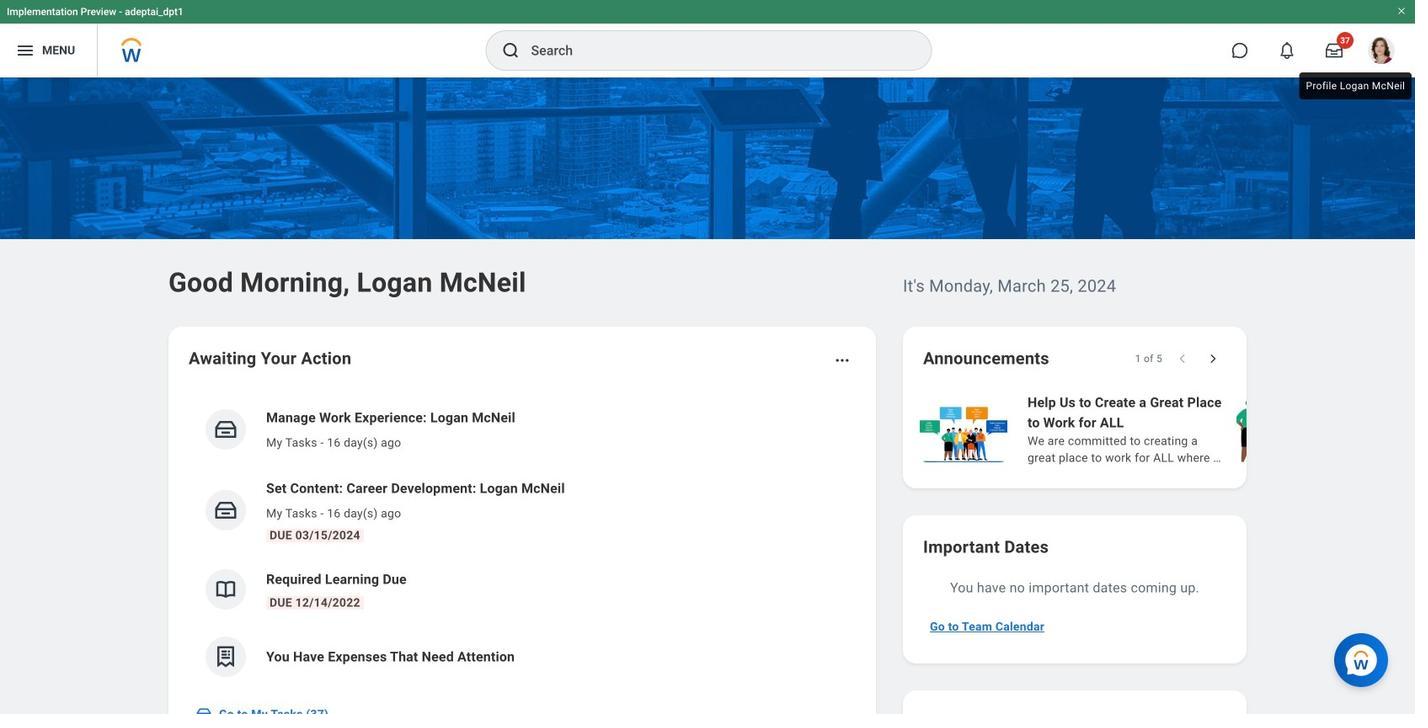 Task type: describe. For each thing, give the bounding box(es) containing it.
0 horizontal spatial list
[[189, 394, 856, 691]]

justify image
[[15, 40, 35, 61]]

1 horizontal spatial list
[[917, 391, 1415, 468]]

book open image
[[213, 577, 238, 602]]

inbox image
[[195, 706, 212, 714]]

1 inbox image from the top
[[213, 417, 238, 442]]

inbox large image
[[1326, 42, 1343, 59]]

notifications large image
[[1279, 42, 1296, 59]]

close environment banner image
[[1397, 6, 1407, 16]]



Task type: vqa. For each thing, say whether or not it's contained in the screenshot.
book open ICON
yes



Task type: locate. For each thing, give the bounding box(es) containing it.
chevron right small image
[[1205, 350, 1222, 367]]

chevron left small image
[[1175, 350, 1191, 367]]

tooltip
[[1296, 69, 1415, 103]]

0 vertical spatial inbox image
[[213, 417, 238, 442]]

banner
[[0, 0, 1415, 78]]

search image
[[501, 40, 521, 61]]

list
[[917, 391, 1415, 468], [189, 394, 856, 691]]

inbox image
[[213, 417, 238, 442], [213, 498, 238, 523]]

Search Workday  search field
[[531, 32, 897, 69]]

1 vertical spatial inbox image
[[213, 498, 238, 523]]

main content
[[0, 78, 1415, 714]]

related actions image
[[834, 352, 851, 369]]

status
[[1135, 352, 1163, 366]]

dashboard expenses image
[[213, 645, 238, 670]]

profile logan mcneil image
[[1368, 37, 1395, 67]]

2 inbox image from the top
[[213, 498, 238, 523]]



